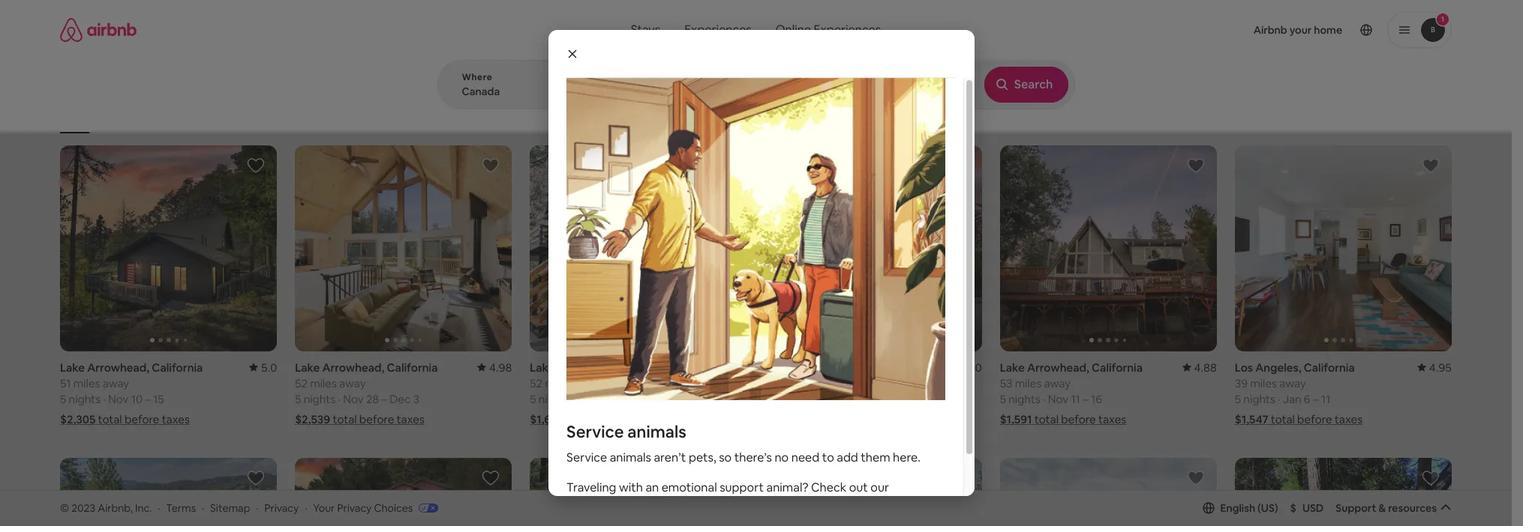 Task type: describe. For each thing, give the bounding box(es) containing it.
airbnb,
[[98, 502, 133, 515]]

support & resources
[[1336, 502, 1437, 515]]

lake for lake
[[689, 111, 709, 123]]

terms
[[166, 502, 196, 515]]

nights for nov 10 – 15
[[69, 392, 101, 407]]

stays button
[[619, 15, 673, 45]]

11 inside lake arrowhead, california 53 miles away 5 nights · nov 11 – 16 $1,591 total before taxes
[[1071, 392, 1081, 407]]

before for $2,305
[[125, 413, 159, 427]]

nights for dec 10 – 15
[[774, 392, 806, 407]]

sitemap link
[[210, 502, 250, 515]]

add to wishlist: crestline, california image
[[482, 470, 500, 488]]

taxes inside lake arrowhead, california 52 miles away 5 nights · nov 28 – dec 3 $2,539 total before taxes
[[397, 413, 425, 427]]

with
[[619, 480, 643, 496]]

11 inside los angeles, california 39 miles away 5 nights · jan 6 – 11 $1,547 total before taxes
[[1321, 392, 1331, 407]]

them
[[861, 450, 891, 466]]

15 for dec 10 – 15
[[859, 392, 870, 407]]

28
[[366, 392, 379, 407]]

dec inside lake arrowhead, california 52 miles away 5 nights · nov 28 – dec 3 $2,539 total before taxes
[[390, 392, 411, 407]]

5.0 out of 5 average rating image for lake arrowhead, california 51 miles away 5 nights · nov 10 – 15 $2,305 total before taxes
[[249, 361, 277, 375]]

add to wishlist: lake arrowhead, california image for 4.94
[[717, 157, 735, 175]]

nights for nov 11 – 16
[[1009, 392, 1041, 407]]

california for nov 11 – 16
[[1092, 361, 1143, 375]]

&
[[1379, 502, 1386, 515]]

away for nov 12 – 17
[[574, 377, 601, 391]]

15 for nov 10 – 15
[[153, 392, 164, 407]]

animal?
[[767, 480, 809, 496]]

off-
[[602, 111, 619, 123]]

experiences button
[[673, 15, 764, 45]]

off-the-grid
[[602, 111, 654, 123]]

add to wishlist: twin peaks, california image
[[1422, 470, 1440, 488]]

emotional
[[662, 480, 717, 496]]

angeles,
[[1256, 361, 1302, 375]]

before inside lake arrowhead, california 52 miles away 5 nights · nov 28 – dec 3 $2,539 total before taxes
[[359, 413, 394, 427]]

grid
[[637, 111, 654, 123]]

2 5.0 from the left
[[966, 361, 982, 375]]

support
[[1336, 502, 1377, 515]]

(us)
[[1258, 502, 1279, 515]]

5.0 out of 5 average rating image for lake arrowhead, california 52 miles away 5 nights · dec 10 – 15
[[954, 361, 982, 375]]

$2,305
[[60, 413, 95, 427]]

away for dec 10 – 15
[[809, 377, 836, 391]]

total inside lake arrowhead, california 52 miles away 5 nights · nov 28 – dec 3 $2,539 total before taxes
[[333, 413, 357, 427]]

accessibility policy link
[[567, 495, 672, 511]]

profile element
[[906, 0, 1452, 60]]

privacy link
[[264, 502, 299, 515]]

1 horizontal spatial add to wishlist: los angeles, california image
[[1422, 157, 1440, 175]]

4.98 out of 5 average rating image
[[477, 361, 512, 375]]

taxes for los angeles, california 39 miles away 5 nights · jan 6 – 11 $1,547 total before taxes
[[1335, 413, 1363, 427]]

add
[[837, 450, 858, 466]]

here.
[[893, 450, 921, 466]]

4.98
[[489, 361, 512, 375]]

display total before taxes switch
[[1413, 95, 1440, 113]]

service for service animals aren't pets, so there's no need to add them here.
[[567, 450, 607, 466]]

nov for nov 12 – 17
[[578, 392, 599, 407]]

treehouses
[[887, 111, 936, 123]]

usd
[[1303, 502, 1324, 515]]

53
[[1000, 377, 1013, 391]]

service for service animals
[[567, 422, 624, 443]]

stays
[[631, 22, 661, 38]]

· inside lake arrowhead, california 51 miles away 5 nights · nov 10 – 15 $2,305 total before taxes
[[103, 392, 106, 407]]

lake for lake arrowhead, california 52 miles away 5 nights · nov 12 – 17 $1,649 total before taxes
[[530, 361, 555, 375]]

52 for lake arrowhead, california 52 miles away 5 nights · dec 10 – 15
[[765, 377, 778, 391]]

total for $1,547
[[1271, 413, 1295, 427]]

to
[[822, 450, 834, 466]]

stays tab panel
[[437, 60, 1075, 110]]

where
[[462, 71, 493, 83]]

jan
[[1283, 392, 1302, 407]]

traveling with an emotional support animal? check out our accessibility policy .
[[567, 480, 889, 511]]

dec inside lake arrowhead, california 52 miles away 5 nights · dec 10 – 15
[[813, 392, 834, 407]]

arrowhead, for nov 11 – 16
[[1027, 361, 1090, 375]]

experiences inside button
[[685, 22, 752, 38]]

what can we help you find? tab list
[[619, 15, 764, 45]]

4.88 out of 5 average rating image
[[1183, 361, 1217, 375]]

away for nov 11 – 16
[[1044, 377, 1071, 391]]

4.88
[[1195, 361, 1217, 375]]

privacy inside "link"
[[337, 502, 372, 515]]

online experiences
[[776, 22, 881, 38]]

nights for jan 6 – 11
[[1244, 392, 1276, 407]]

6
[[1304, 392, 1311, 407]]

– for nov 11 – 16
[[1083, 392, 1089, 407]]

$1,649
[[530, 413, 564, 427]]

support
[[720, 480, 764, 496]]

17
[[623, 392, 634, 407]]

miles for dec 10 – 15
[[780, 377, 807, 391]]

terms · sitemap · privacy ·
[[166, 502, 307, 515]]

resources
[[1389, 502, 1437, 515]]

before for $1,547
[[1298, 413, 1333, 427]]

arrowhead, for nov 28 – dec 3
[[322, 361, 385, 375]]

online
[[776, 22, 811, 38]]

service animals
[[567, 422, 687, 443]]

check
[[811, 480, 847, 496]]

$ usd
[[1291, 502, 1324, 515]]

© 2023 airbnb, inc. ·
[[60, 502, 160, 515]]

traveling
[[567, 480, 617, 496]]

service animals dialog
[[549, 30, 975, 523]]

aren't
[[654, 450, 686, 466]]

5 for lake arrowhead, california 52 miles away 5 nights · nov 28 – dec 3 $2,539 total before taxes
[[295, 392, 301, 407]]

· inside los angeles, california 39 miles away 5 nights · jan 6 – 11 $1,547 total before taxes
[[1278, 392, 1281, 407]]

4.94 out of 5 average rating image
[[712, 361, 747, 375]]

– for nov 10 – 15
[[145, 392, 151, 407]]

english
[[1221, 502, 1256, 515]]

– for dec 10 – 15
[[851, 392, 856, 407]]

5 for lake arrowhead, california 53 miles away 5 nights · nov 11 – 16 $1,591 total before taxes
[[1000, 392, 1006, 407]]

total for $1,649
[[567, 413, 591, 427]]

group containing off-the-grid
[[60, 75, 1195, 134]]

arrowhead, for nov 12 – 17
[[557, 361, 620, 375]]

california for nov 28 – dec 3
[[387, 361, 438, 375]]

away for jan 6 – 11
[[1280, 377, 1306, 391]]

an
[[646, 480, 659, 496]]

out
[[849, 480, 868, 496]]

2023
[[71, 502, 95, 515]]

nights for nov 12 – 17
[[539, 392, 571, 407]]

away for nov 10 – 15
[[103, 377, 129, 391]]

51
[[60, 377, 71, 391]]

.
[[672, 495, 675, 511]]

accessibility
[[567, 495, 636, 511]]

lake arrowhead, california 51 miles away 5 nights · nov 10 – 15 $2,305 total before taxes
[[60, 361, 203, 427]]

sitemap
[[210, 502, 250, 515]]

5 for lake arrowhead, california 52 miles away 5 nights · dec 10 – 15
[[765, 392, 771, 407]]

none search field containing stays
[[437, 0, 1075, 110]]

california for jan 6 – 11
[[1304, 361, 1355, 375]]

total for $1,591
[[1035, 413, 1059, 427]]



Task type: locate. For each thing, give the bounding box(es) containing it.
countryside
[[810, 111, 863, 123]]

2 5.0 out of 5 average rating image from the left
[[954, 361, 982, 375]]

nights inside lake arrowhead, california 52 miles away 5 nights · dec 10 – 15
[[774, 392, 806, 407]]

1 vertical spatial add to wishlist: los angeles, california image
[[1187, 470, 1205, 488]]

– for nov 12 – 17
[[615, 392, 620, 407]]

5 inside los angeles, california 39 miles away 5 nights · jan 6 – 11 $1,547 total before taxes
[[1235, 392, 1241, 407]]

1 dec from the left
[[813, 392, 834, 407]]

1 arrowhead, from the left
[[87, 361, 149, 375]]

camping
[[961, 111, 1000, 123]]

4 taxes from the left
[[1099, 413, 1127, 427]]

2 arrowhead, from the left
[[792, 361, 855, 375]]

5 5 from the left
[[1000, 392, 1006, 407]]

·
[[103, 392, 106, 407], [808, 392, 811, 407], [338, 392, 341, 407], [573, 392, 576, 407], [1043, 392, 1046, 407], [1278, 392, 1281, 407], [158, 502, 160, 515], [202, 502, 204, 515], [256, 502, 259, 515], [305, 502, 307, 515]]

3 california from the left
[[387, 361, 438, 375]]

– for nov 28 – dec 3
[[382, 392, 387, 407]]

2 15 from the left
[[859, 392, 870, 407]]

california inside lake arrowhead, california 52 miles away 5 nights · nov 28 – dec 3 $2,539 total before taxes
[[387, 361, 438, 375]]

nights up no
[[774, 392, 806, 407]]

5 miles from the left
[[1015, 377, 1042, 391]]

5 up $1,649
[[530, 392, 536, 407]]

2 dec from the left
[[390, 392, 411, 407]]

1 horizontal spatial dec
[[813, 392, 834, 407]]

nov inside lake arrowhead, california 51 miles away 5 nights · nov 10 – 15 $2,305 total before taxes
[[108, 392, 129, 407]]

total right the $1,591
[[1035, 413, 1059, 427]]

4 california from the left
[[622, 361, 673, 375]]

5.0
[[261, 361, 277, 375], [966, 361, 982, 375]]

so
[[719, 450, 732, 466]]

away inside los angeles, california 39 miles away 5 nights · jan 6 – 11 $1,547 total before taxes
[[1280, 377, 1306, 391]]

3 before from the left
[[593, 413, 628, 427]]

$1,547
[[1235, 413, 1269, 427]]

before
[[125, 413, 159, 427], [359, 413, 394, 427], [593, 413, 628, 427], [1061, 413, 1096, 427], [1298, 413, 1333, 427]]

1 before from the left
[[125, 413, 159, 427]]

2 service from the top
[[567, 450, 607, 466]]

before for $1,649
[[593, 413, 628, 427]]

3 52 from the left
[[530, 377, 543, 391]]

– inside lake arrowhead, california 52 miles away 5 nights · nov 12 – 17 $1,649 total before taxes
[[615, 392, 620, 407]]

nights inside los angeles, california 39 miles away 5 nights · jan 6 – 11 $1,547 total before taxes
[[1244, 392, 1276, 407]]

animals
[[628, 422, 687, 443], [610, 450, 651, 466]]

lake right grid
[[689, 111, 709, 123]]

5 inside lake arrowhead, california 51 miles away 5 nights · nov 10 – 15 $2,305 total before taxes
[[60, 392, 66, 407]]

5 inside lake arrowhead, california 52 miles away 5 nights · dec 10 – 15
[[765, 392, 771, 407]]

2 experiences from the left
[[814, 22, 881, 38]]

lake inside lake arrowhead, california 52 miles away 5 nights · nov 12 – 17 $1,649 total before taxes
[[530, 361, 555, 375]]

· inside lake arrowhead, california 52 miles away 5 nights · nov 28 – dec 3 $2,539 total before taxes
[[338, 392, 341, 407]]

5 taxes from the left
[[1335, 413, 1363, 427]]

1 service from the top
[[567, 422, 624, 443]]

dec left the 3
[[390, 392, 411, 407]]

4.95 out of 5 average rating image
[[1418, 361, 1452, 375]]

animals for service animals
[[628, 422, 687, 443]]

5 down 39
[[1235, 392, 1241, 407]]

3 arrowhead, from the left
[[322, 361, 385, 375]]

nights up $1,649
[[539, 392, 571, 407]]

15
[[153, 392, 164, 407], [859, 392, 870, 407]]

5 before from the left
[[1298, 413, 1333, 427]]

1 vertical spatial service
[[567, 450, 607, 466]]

miles for nov 28 – dec 3
[[310, 377, 337, 391]]

0 horizontal spatial 10
[[131, 392, 143, 407]]

2 52 from the left
[[295, 377, 308, 391]]

away
[[103, 377, 129, 391], [809, 377, 836, 391], [339, 377, 366, 391], [574, 377, 601, 391], [1044, 377, 1071, 391], [1280, 377, 1306, 391]]

california inside lake arrowhead, california 53 miles away 5 nights · nov 11 – 16 $1,591 total before taxes
[[1092, 361, 1143, 375]]

dec
[[813, 392, 834, 407], [390, 392, 411, 407]]

1 california from the left
[[152, 361, 203, 375]]

1 11 from the left
[[1071, 392, 1081, 407]]

total inside los angeles, california 39 miles away 5 nights · jan 6 – 11 $1,547 total before taxes
[[1271, 413, 1295, 427]]

miles inside lake arrowhead, california 52 miles away 5 nights · nov 12 – 17 $1,649 total before taxes
[[545, 377, 572, 391]]

add to wishlist: lake arrowhead, california image for 4.88
[[1187, 157, 1205, 175]]

service animals aren't pets, so there's no need to add them here.
[[567, 450, 921, 466]]

0 horizontal spatial privacy
[[264, 502, 299, 515]]

need
[[792, 450, 820, 466]]

4 nov from the left
[[1048, 392, 1069, 407]]

nights up $2,305
[[69, 392, 101, 407]]

39
[[1235, 377, 1248, 391]]

total right $2,539
[[333, 413, 357, 427]]

lake arrowhead, california 53 miles away 5 nights · nov 11 – 16 $1,591 total before taxes
[[1000, 361, 1143, 427]]

taxes inside lake arrowhead, california 51 miles away 5 nights · nov 10 – 15 $2,305 total before taxes
[[162, 413, 190, 427]]

the-
[[619, 111, 637, 123]]

lake inside lake arrowhead, california 52 miles away 5 nights · nov 28 – dec 3 $2,539 total before taxes
[[295, 361, 320, 375]]

lake inside lake arrowhead, california 52 miles away 5 nights · dec 10 – 15
[[765, 361, 790, 375]]

2 11 from the left
[[1321, 392, 1331, 407]]

1 horizontal spatial 15
[[859, 392, 870, 407]]

4 arrowhead, from the left
[[557, 361, 620, 375]]

2 away from the left
[[809, 377, 836, 391]]

miles for nov 12 – 17
[[545, 377, 572, 391]]

1 total from the left
[[98, 413, 122, 427]]

$
[[1291, 502, 1297, 515]]

pets,
[[689, 450, 717, 466]]

10 for dec
[[837, 392, 848, 407]]

before down 6
[[1298, 413, 1333, 427]]

5 for los angeles, california 39 miles away 5 nights · jan 6 – 11 $1,547 total before taxes
[[1235, 392, 1241, 407]]

choices
[[374, 502, 413, 515]]

15 inside lake arrowhead, california 52 miles away 5 nights · dec 10 – 15
[[859, 392, 870, 407]]

4.94
[[724, 361, 747, 375]]

miles
[[73, 377, 100, 391], [780, 377, 807, 391], [310, 377, 337, 391], [545, 377, 572, 391], [1015, 377, 1042, 391], [1251, 377, 1277, 391]]

10 for nov
[[131, 392, 143, 407]]

52 for lake arrowhead, california 52 miles away 5 nights · nov 28 – dec 3 $2,539 total before taxes
[[295, 377, 308, 391]]

3 nights from the left
[[304, 392, 336, 407]]

california
[[152, 361, 203, 375], [857, 361, 908, 375], [387, 361, 438, 375], [622, 361, 673, 375], [1092, 361, 1143, 375], [1304, 361, 1355, 375]]

taxes for lake arrowhead, california 51 miles away 5 nights · nov 10 – 15 $2,305 total before taxes
[[162, 413, 190, 427]]

nights up $1,547
[[1244, 392, 1276, 407]]

6 california from the left
[[1304, 361, 1355, 375]]

away for nov 28 – dec 3
[[339, 377, 366, 391]]

5 down 53 on the right bottom of the page
[[1000, 392, 1006, 407]]

2 before from the left
[[359, 413, 394, 427]]

2 privacy from the left
[[337, 502, 372, 515]]

4 total from the left
[[1035, 413, 1059, 427]]

taxes for lake arrowhead, california 53 miles away 5 nights · nov 11 – 16 $1,591 total before taxes
[[1099, 413, 1127, 427]]

add to wishlist: lake arrowhead, california image
[[952, 157, 970, 175], [717, 470, 735, 488], [952, 470, 970, 488]]

california inside los angeles, california 39 miles away 5 nights · jan 6 – 11 $1,547 total before taxes
[[1304, 361, 1355, 375]]

nov for nov 11 – 16
[[1048, 392, 1069, 407]]

privacy left your
[[264, 502, 299, 515]]

taxes inside lake arrowhead, california 52 miles away 5 nights · nov 12 – 17 $1,649 total before taxes
[[631, 413, 659, 427]]

add to wishlist: los angeles, california image
[[1422, 157, 1440, 175], [1187, 470, 1205, 488]]

taxes inside los angeles, california 39 miles away 5 nights · jan 6 – 11 $1,547 total before taxes
[[1335, 413, 1363, 427]]

lake inside lake arrowhead, california 53 miles away 5 nights · nov 11 – 16 $1,591 total before taxes
[[1000, 361, 1025, 375]]

1 15 from the left
[[153, 392, 164, 407]]

arrowhead, inside lake arrowhead, california 53 miles away 5 nights · nov 11 – 16 $1,591 total before taxes
[[1027, 361, 1090, 375]]

add to wishlist: lake arrowhead, california image for 5.0
[[247, 157, 265, 175]]

1 nov from the left
[[108, 392, 129, 407]]

taxes inside lake arrowhead, california 53 miles away 5 nights · nov 11 – 16 $1,591 total before taxes
[[1099, 413, 1127, 427]]

service
[[567, 422, 624, 443], [567, 450, 607, 466]]

4.95
[[1430, 361, 1452, 375]]

experiences inside "link"
[[814, 22, 881, 38]]

skiing
[[545, 111, 570, 123]]

0 horizontal spatial 15
[[153, 392, 164, 407]]

2 – from the left
[[851, 392, 856, 407]]

Where field
[[462, 85, 658, 98]]

2 5 from the left
[[765, 392, 771, 407]]

total inside lake arrowhead, california 52 miles away 5 nights · nov 12 – 17 $1,649 total before taxes
[[567, 413, 591, 427]]

miles for nov 11 – 16
[[1015, 377, 1042, 391]]

1 vertical spatial animals
[[610, 450, 651, 466]]

miles inside lake arrowhead, california 51 miles away 5 nights · nov 10 – 15 $2,305 total before taxes
[[73, 377, 100, 391]]

nov inside lake arrowhead, california 53 miles away 5 nights · nov 11 – 16 $1,591 total before taxes
[[1048, 392, 1069, 407]]

lake right 4.94
[[765, 361, 790, 375]]

· inside lake arrowhead, california 53 miles away 5 nights · nov 11 – 16 $1,591 total before taxes
[[1043, 392, 1046, 407]]

away inside lake arrowhead, california 52 miles away 5 nights · nov 28 – dec 3 $2,539 total before taxes
[[339, 377, 366, 391]]

before down 28
[[359, 413, 394, 427]]

1 10 from the left
[[131, 392, 143, 407]]

arrowhead, inside lake arrowhead, california 52 miles away 5 nights · dec 10 – 15
[[792, 361, 855, 375]]

experiences up stays tab panel
[[685, 22, 752, 38]]

lake right 4.98
[[530, 361, 555, 375]]

before inside lake arrowhead, california 51 miles away 5 nights · nov 10 – 15 $2,305 total before taxes
[[125, 413, 159, 427]]

10
[[131, 392, 143, 407], [837, 392, 848, 407]]

nights inside lake arrowhead, california 51 miles away 5 nights · nov 10 – 15 $2,305 total before taxes
[[69, 392, 101, 407]]

2 taxes from the left
[[397, 413, 425, 427]]

lake inside lake arrowhead, california 51 miles away 5 nights · nov 10 – 15 $2,305 total before taxes
[[60, 361, 85, 375]]

52 inside lake arrowhead, california 52 miles away 5 nights · nov 28 – dec 3 $2,539 total before taxes
[[295, 377, 308, 391]]

dec up to
[[813, 392, 834, 407]]

california for nov 10 – 15
[[152, 361, 203, 375]]

6 – from the left
[[1313, 392, 1319, 407]]

$2,539
[[295, 413, 330, 427]]

lake for lake arrowhead, california 51 miles away 5 nights · nov 10 – 15 $2,305 total before taxes
[[60, 361, 85, 375]]

10 inside lake arrowhead, california 51 miles away 5 nights · nov 10 – 15 $2,305 total before taxes
[[131, 392, 143, 407]]

california inside lake arrowhead, california 51 miles away 5 nights · nov 10 – 15 $2,305 total before taxes
[[152, 361, 203, 375]]

total right $1,649
[[567, 413, 591, 427]]

16
[[1091, 392, 1102, 407]]

lake for lake arrowhead, california 52 miles away 5 nights · nov 28 – dec 3 $2,539 total before taxes
[[295, 361, 320, 375]]

1 horizontal spatial experiences
[[814, 22, 881, 38]]

total inside lake arrowhead, california 51 miles away 5 nights · nov 10 – 15 $2,305 total before taxes
[[98, 413, 122, 427]]

None search field
[[437, 0, 1075, 110]]

6 away from the left
[[1280, 377, 1306, 391]]

5 california from the left
[[1092, 361, 1143, 375]]

0 horizontal spatial experiences
[[685, 22, 752, 38]]

arrowhead, for dec 10 – 15
[[792, 361, 855, 375]]

1 horizontal spatial 10
[[837, 392, 848, 407]]

6 5 from the left
[[1235, 392, 1241, 407]]

6 miles from the left
[[1251, 377, 1277, 391]]

11
[[1071, 392, 1081, 407], [1321, 392, 1331, 407]]

total down jan
[[1271, 413, 1295, 427]]

4 away from the left
[[574, 377, 601, 391]]

miles inside lake arrowhead, california 52 miles away 5 nights · nov 28 – dec 3 $2,539 total before taxes
[[310, 377, 337, 391]]

before inside lake arrowhead, california 52 miles away 5 nights · nov 12 – 17 $1,649 total before taxes
[[593, 413, 628, 427]]

lake for lake arrowhead, california 52 miles away 5 nights · dec 10 – 15
[[765, 361, 790, 375]]

2 nov from the left
[[343, 392, 364, 407]]

5 inside lake arrowhead, california 53 miles away 5 nights · nov 11 – 16 $1,591 total before taxes
[[1000, 392, 1006, 407]]

2 miles from the left
[[780, 377, 807, 391]]

online experiences link
[[764, 15, 893, 45]]

5 up $2,539
[[295, 392, 301, 407]]

0 horizontal spatial dec
[[390, 392, 411, 407]]

1 52 from the left
[[765, 377, 778, 391]]

2 horizontal spatial 52
[[765, 377, 778, 391]]

nov
[[108, 392, 129, 407], [343, 392, 364, 407], [578, 392, 599, 407], [1048, 392, 1069, 407]]

0 horizontal spatial 52
[[295, 377, 308, 391]]

4 5 from the left
[[530, 392, 536, 407]]

support & resources button
[[1336, 502, 1452, 515]]

0 horizontal spatial 11
[[1071, 392, 1081, 407]]

miles inside lake arrowhead, california 52 miles away 5 nights · dec 10 – 15
[[780, 377, 807, 391]]

total right $2,305
[[98, 413, 122, 427]]

before down 16
[[1061, 413, 1096, 427]]

1 – from the left
[[145, 392, 151, 407]]

lake
[[689, 111, 709, 123], [60, 361, 85, 375], [765, 361, 790, 375], [295, 361, 320, 375], [530, 361, 555, 375], [1000, 361, 1025, 375]]

3
[[413, 392, 419, 407]]

1 horizontal spatial 5.0
[[966, 361, 982, 375]]

1 miles from the left
[[73, 377, 100, 391]]

1 horizontal spatial 52
[[530, 377, 543, 391]]

5
[[60, 392, 66, 407], [765, 392, 771, 407], [295, 392, 301, 407], [530, 392, 536, 407], [1000, 392, 1006, 407], [1235, 392, 1241, 407]]

add to wishlist: los angeles, california image up english (us) "button"
[[1187, 470, 1205, 488]]

nights inside lake arrowhead, california 52 miles away 5 nights · nov 12 – 17 $1,649 total before taxes
[[539, 392, 571, 407]]

california inside lake arrowhead, california 52 miles away 5 nights · dec 10 – 15
[[857, 361, 908, 375]]

your privacy choices
[[313, 502, 413, 515]]

lake arrowhead, california 52 miles away 5 nights · dec 10 – 15
[[765, 361, 908, 407]]

0 vertical spatial service
[[567, 422, 624, 443]]

5 down 51
[[60, 392, 66, 407]]

english (us)
[[1221, 502, 1279, 515]]

miles inside lake arrowhead, california 53 miles away 5 nights · nov 11 – 16 $1,591 total before taxes
[[1015, 377, 1042, 391]]

3 – from the left
[[382, 392, 387, 407]]

10 inside lake arrowhead, california 52 miles away 5 nights · dec 10 – 15
[[837, 392, 848, 407]]

0 horizontal spatial add to wishlist: los angeles, california image
[[1187, 470, 1205, 488]]

nov for nov 28 – dec 3
[[343, 392, 364, 407]]

experiences right online
[[814, 22, 881, 38]]

1 5.0 out of 5 average rating image from the left
[[249, 361, 277, 375]]

nov inside lake arrowhead, california 52 miles away 5 nights · nov 28 – dec 3 $2,539 total before taxes
[[343, 392, 364, 407]]

5 nights from the left
[[1009, 392, 1041, 407]]

1 5 from the left
[[60, 392, 66, 407]]

before right $2,305
[[125, 413, 159, 427]]

english (us) button
[[1203, 502, 1279, 515]]

add to wishlist: lake arrowhead, california image for 4.98
[[482, 157, 500, 175]]

nights up $2,539
[[304, 392, 336, 407]]

– inside lake arrowhead, california 51 miles away 5 nights · nov 10 – 15 $2,305 total before taxes
[[145, 392, 151, 407]]

3 total from the left
[[567, 413, 591, 427]]

3 nov from the left
[[578, 392, 599, 407]]

animals down service animals
[[610, 450, 651, 466]]

away inside lake arrowhead, california 52 miles away 5 nights · nov 12 – 17 $1,649 total before taxes
[[574, 377, 601, 391]]

5 for lake arrowhead, california 51 miles away 5 nights · nov 10 – 15 $2,305 total before taxes
[[60, 392, 66, 407]]

your privacy choices link
[[313, 502, 438, 516]]

1 horizontal spatial 5.0 out of 5 average rating image
[[954, 361, 982, 375]]

$1,591
[[1000, 413, 1032, 427]]

5 up there's
[[765, 392, 771, 407]]

4 nights from the left
[[539, 392, 571, 407]]

nights up the $1,591
[[1009, 392, 1041, 407]]

lake up 51
[[60, 361, 85, 375]]

experiences
[[685, 22, 752, 38], [814, 22, 881, 38]]

6 nights from the left
[[1244, 392, 1276, 407]]

privacy right your
[[337, 502, 372, 515]]

service down 12
[[567, 422, 624, 443]]

1 horizontal spatial privacy
[[337, 502, 372, 515]]

· inside lake arrowhead, california 52 miles away 5 nights · nov 12 – 17 $1,649 total before taxes
[[573, 392, 576, 407]]

– inside lake arrowhead, california 52 miles away 5 nights · dec 10 – 15
[[851, 392, 856, 407]]

4 miles from the left
[[545, 377, 572, 391]]

miles inside los angeles, california 39 miles away 5 nights · jan 6 – 11 $1,547 total before taxes
[[1251, 377, 1277, 391]]

animals up aren't
[[628, 422, 687, 443]]

group
[[60, 75, 1195, 134], [60, 146, 277, 352], [295, 146, 512, 352], [530, 146, 747, 352], [765, 146, 982, 352], [1000, 146, 1217, 352], [1235, 146, 1452, 352], [60, 458, 277, 527], [295, 458, 512, 527], [530, 458, 747, 527], [765, 458, 982, 527], [1000, 458, 1217, 527], [1235, 458, 1452, 527]]

a guest with a service animal being greeted by a host image
[[567, 78, 946, 401]]

lake up 53 on the right bottom of the page
[[1000, 361, 1025, 375]]

taxes
[[162, 413, 190, 427], [397, 413, 425, 427], [631, 413, 659, 427], [1099, 413, 1127, 427], [1335, 413, 1363, 427]]

total inside lake arrowhead, california 53 miles away 5 nights · nov 11 – 16 $1,591 total before taxes
[[1035, 413, 1059, 427]]

5 away from the left
[[1044, 377, 1071, 391]]

nights
[[69, 392, 101, 407], [774, 392, 806, 407], [304, 392, 336, 407], [539, 392, 571, 407], [1009, 392, 1041, 407], [1244, 392, 1276, 407]]

there's
[[735, 450, 772, 466]]

2 nights from the left
[[774, 392, 806, 407]]

before down 12
[[593, 413, 628, 427]]

arrowhead,
[[87, 361, 149, 375], [792, 361, 855, 375], [322, 361, 385, 375], [557, 361, 620, 375], [1027, 361, 1090, 375]]

before for $1,591
[[1061, 413, 1096, 427]]

lake for lake arrowhead, california 53 miles away 5 nights · nov 11 – 16 $1,591 total before taxes
[[1000, 361, 1025, 375]]

5 arrowhead, from the left
[[1027, 361, 1090, 375]]

mansions
[[472, 111, 511, 123]]

1 experiences from the left
[[685, 22, 752, 38]]

5 total from the left
[[1271, 413, 1295, 427]]

arrowhead, for nov 10 – 15
[[87, 361, 149, 375]]

lake arrowhead, california 52 miles away 5 nights · nov 28 – dec 3 $2,539 total before taxes
[[295, 361, 438, 427]]

0 vertical spatial add to wishlist: los angeles, california image
[[1422, 157, 1440, 175]]

5 for lake arrowhead, california 52 miles away 5 nights · nov 12 – 17 $1,649 total before taxes
[[530, 392, 536, 407]]

terms link
[[166, 502, 196, 515]]

– inside lake arrowhead, california 53 miles away 5 nights · nov 11 – 16 $1,591 total before taxes
[[1083, 392, 1089, 407]]

3 taxes from the left
[[631, 413, 659, 427]]

4 – from the left
[[615, 392, 620, 407]]

3 5 from the left
[[295, 392, 301, 407]]

lake arrowhead, california 52 miles away 5 nights · nov 12 – 17 $1,649 total before taxes
[[530, 361, 673, 427]]

11 left 16
[[1071, 392, 1081, 407]]

total
[[98, 413, 122, 427], [333, 413, 357, 427], [567, 413, 591, 427], [1035, 413, 1059, 427], [1271, 413, 1295, 427]]

· inside lake arrowhead, california 52 miles away 5 nights · dec 10 – 15
[[808, 392, 811, 407]]

california for nov 12 – 17
[[622, 361, 673, 375]]

0 horizontal spatial 5.0 out of 5 average rating image
[[249, 361, 277, 375]]

52
[[765, 377, 778, 391], [295, 377, 308, 391], [530, 377, 543, 391]]

1 privacy from the left
[[264, 502, 299, 515]]

52 inside lake arrowhead, california 52 miles away 5 nights · dec 10 – 15
[[765, 377, 778, 391]]

california for dec 10 – 15
[[857, 361, 908, 375]]

52 for lake arrowhead, california 52 miles away 5 nights · nov 12 – 17 $1,649 total before taxes
[[530, 377, 543, 391]]

– inside los angeles, california 39 miles away 5 nights · jan 6 – 11 $1,547 total before taxes
[[1313, 392, 1319, 407]]

©
[[60, 502, 69, 515]]

– inside lake arrowhead, california 52 miles away 5 nights · nov 28 – dec 3 $2,539 total before taxes
[[382, 392, 387, 407]]

52 inside lake arrowhead, california 52 miles away 5 nights · nov 12 – 17 $1,649 total before taxes
[[530, 377, 543, 391]]

1 taxes from the left
[[162, 413, 190, 427]]

1 nights from the left
[[69, 392, 101, 407]]

– for jan 6 – 11
[[1313, 392, 1319, 407]]

our
[[871, 480, 889, 496]]

california inside lake arrowhead, california 52 miles away 5 nights · nov 12 – 17 $1,649 total before taxes
[[622, 361, 673, 375]]

3 miles from the left
[[310, 377, 337, 391]]

your
[[313, 502, 335, 515]]

2 total from the left
[[333, 413, 357, 427]]

policy
[[639, 495, 672, 511]]

total for $2,305
[[98, 413, 122, 427]]

5 inside lake arrowhead, california 52 miles away 5 nights · nov 28 – dec 3 $2,539 total before taxes
[[295, 392, 301, 407]]

miles for jan 6 – 11
[[1251, 377, 1277, 391]]

design
[[750, 111, 780, 123]]

5 – from the left
[[1083, 392, 1089, 407]]

nights for nov 28 – dec 3
[[304, 392, 336, 407]]

2 10 from the left
[[837, 392, 848, 407]]

lake inside group
[[689, 111, 709, 123]]

before inside los angeles, california 39 miles away 5 nights · jan 6 – 11 $1,547 total before taxes
[[1298, 413, 1333, 427]]

service up traveling
[[567, 450, 607, 466]]

12
[[601, 392, 612, 407]]

5.0 out of 5 average rating image
[[249, 361, 277, 375], [954, 361, 982, 375]]

away inside lake arrowhead, california 52 miles away 5 nights · dec 10 – 15
[[809, 377, 836, 391]]

animals for service animals aren't pets, so there's no need to add them here.
[[610, 450, 651, 466]]

arrowhead, inside lake arrowhead, california 52 miles away 5 nights · nov 28 – dec 3 $2,539 total before taxes
[[322, 361, 385, 375]]

no
[[775, 450, 789, 466]]

away inside lake arrowhead, california 51 miles away 5 nights · nov 10 – 15 $2,305 total before taxes
[[103, 377, 129, 391]]

add to wishlist: lake arrowhead, california image
[[247, 157, 265, 175], [482, 157, 500, 175], [717, 157, 735, 175], [1187, 157, 1205, 175], [247, 470, 265, 488]]

nov inside lake arrowhead, california 52 miles away 5 nights · nov 12 – 17 $1,649 total before taxes
[[578, 392, 599, 407]]

nights inside lake arrowhead, california 53 miles away 5 nights · nov 11 – 16 $1,591 total before taxes
[[1009, 392, 1041, 407]]

lake up $2,539
[[295, 361, 320, 375]]

3 away from the left
[[339, 377, 366, 391]]

1 5.0 from the left
[[261, 361, 277, 375]]

arrowhead, inside lake arrowhead, california 51 miles away 5 nights · nov 10 – 15 $2,305 total before taxes
[[87, 361, 149, 375]]

before inside lake arrowhead, california 53 miles away 5 nights · nov 11 – 16 $1,591 total before taxes
[[1061, 413, 1096, 427]]

1 away from the left
[[103, 377, 129, 391]]

los angeles, california 39 miles away 5 nights · jan 6 – 11 $1,547 total before taxes
[[1235, 361, 1363, 427]]

away inside lake arrowhead, california 53 miles away 5 nights · nov 11 – 16 $1,591 total before taxes
[[1044, 377, 1071, 391]]

add to wishlist: los angeles, california image down display total before taxes switch
[[1422, 157, 1440, 175]]

taxes for lake arrowhead, california 52 miles away 5 nights · nov 12 – 17 $1,649 total before taxes
[[631, 413, 659, 427]]

nov for nov 10 – 15
[[108, 392, 129, 407]]

arrowhead, inside lake arrowhead, california 52 miles away 5 nights · nov 12 – 17 $1,649 total before taxes
[[557, 361, 620, 375]]

miles for nov 10 – 15
[[73, 377, 100, 391]]

4 before from the left
[[1061, 413, 1096, 427]]

0 horizontal spatial 5.0
[[261, 361, 277, 375]]

11 right 6
[[1321, 392, 1331, 407]]

nights inside lake arrowhead, california 52 miles away 5 nights · nov 28 – dec 3 $2,539 total before taxes
[[304, 392, 336, 407]]

5 inside lake arrowhead, california 52 miles away 5 nights · nov 12 – 17 $1,649 total before taxes
[[530, 392, 536, 407]]

2 california from the left
[[857, 361, 908, 375]]

0 vertical spatial animals
[[628, 422, 687, 443]]

15 inside lake arrowhead, california 51 miles away 5 nights · nov 10 – 15 $2,305 total before taxes
[[153, 392, 164, 407]]

los
[[1235, 361, 1253, 375]]

1 horizontal spatial 11
[[1321, 392, 1331, 407]]

inc.
[[135, 502, 152, 515]]



Task type: vqa. For each thing, say whether or not it's contained in the screenshot.
Arrowhead, inside Lake Arrowhead, California 53 Miles Away 5 Nights · Nov 11 – 16 $1,591 Total Before Taxes
yes



